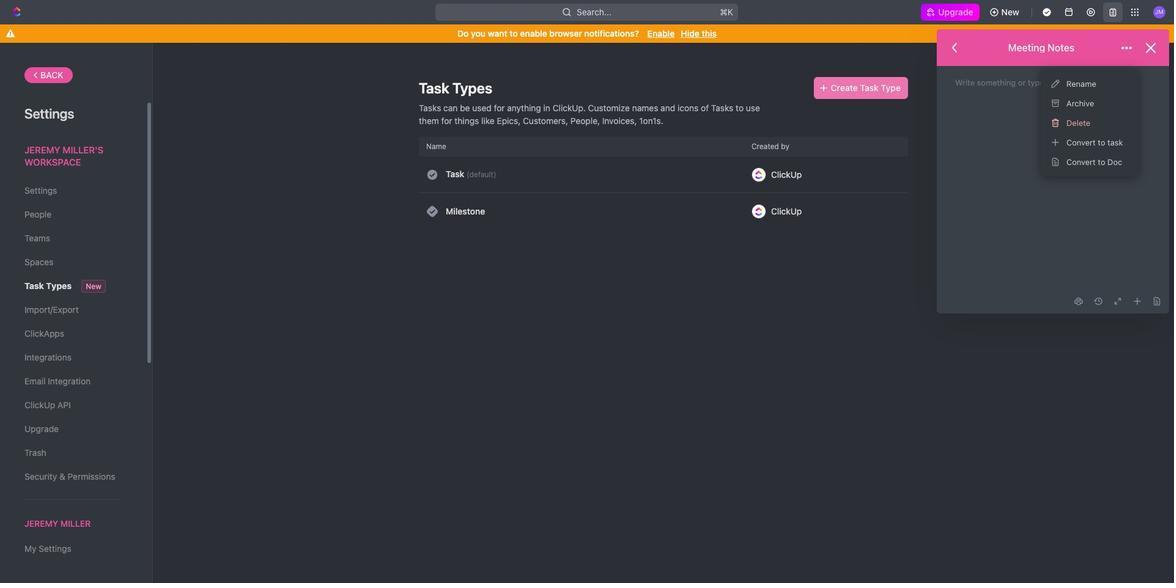 Task type: vqa. For each thing, say whether or not it's contained in the screenshot.
ClickUp associated with Milestone
yes



Task type: locate. For each thing, give the bounding box(es) containing it.
by
[[781, 142, 790, 151]]

1on1s.
[[639, 116, 663, 126]]

task (default)
[[446, 169, 496, 179]]

convert to doc link
[[1046, 152, 1134, 172]]

upgrade inside settings "element"
[[24, 424, 59, 434]]

1 tasks from the left
[[419, 103, 441, 113]]

tasks can be used for anything in clickup. customize names and icons of tasks to use them for things like epics, customers, people, invoices, 1on1s.
[[419, 103, 760, 126]]

integrations link
[[24, 347, 122, 368]]

epics,
[[497, 116, 521, 126]]

rename
[[1067, 79, 1096, 88]]

0 vertical spatial new
[[1002, 7, 1020, 17]]

them
[[419, 116, 439, 126]]

use
[[746, 103, 760, 113]]

miller
[[60, 519, 91, 529]]

tasks right of
[[711, 103, 733, 113]]

new up import/export 'link'
[[86, 282, 101, 291]]

enable
[[520, 28, 547, 39]]

for
[[494, 103, 505, 113], [441, 116, 452, 126]]

hide
[[681, 28, 700, 39]]

1 vertical spatial upgrade link
[[24, 419, 122, 440]]

trash
[[24, 448, 46, 458]]

1 convert from the top
[[1067, 137, 1096, 147]]

new button
[[984, 2, 1027, 22]]

new
[[1002, 7, 1020, 17], [86, 282, 101, 291]]

1 vertical spatial clickup
[[771, 206, 802, 216]]

1 vertical spatial jeremy
[[24, 519, 58, 529]]

task down spaces
[[24, 281, 44, 291]]

task inside button
[[860, 83, 879, 93]]

upgrade link left new button
[[921, 4, 980, 21]]

create task type
[[831, 83, 901, 93]]

to
[[510, 28, 518, 39], [736, 103, 744, 113], [1098, 137, 1105, 147], [1098, 157, 1105, 167]]

0 horizontal spatial types
[[46, 281, 72, 291]]

task
[[419, 80, 449, 97], [860, 83, 879, 93], [446, 169, 464, 179], [24, 281, 44, 291]]

task left type
[[860, 83, 879, 93]]

task inside settings "element"
[[24, 281, 44, 291]]

convert down delete
[[1067, 137, 1096, 147]]

upgrade down "clickup api" at the bottom
[[24, 424, 59, 434]]

types up import/export at the left bottom
[[46, 281, 72, 291]]

my settings
[[24, 544, 71, 554]]

security & permissions link
[[24, 467, 122, 487]]

of
[[701, 103, 709, 113]]

jeremy up my settings
[[24, 519, 58, 529]]

clickup api
[[24, 400, 71, 410]]

integrations
[[24, 352, 72, 363]]

2 vertical spatial clickup
[[24, 400, 55, 410]]

2 jeremy from the top
[[24, 519, 58, 529]]

0 horizontal spatial new
[[86, 282, 101, 291]]

invoices,
[[602, 116, 637, 126]]

meeting
[[1008, 42, 1045, 53]]

can
[[444, 103, 458, 113]]

delete link
[[1046, 113, 1134, 133]]

trash link
[[24, 443, 122, 464]]

this
[[702, 28, 717, 39]]

to left task
[[1098, 137, 1105, 147]]

2 convert from the top
[[1067, 157, 1096, 167]]

upgrade left new button
[[938, 7, 973, 17]]

2 vertical spatial settings
[[39, 544, 71, 554]]

my
[[24, 544, 36, 554]]

teams
[[24, 233, 50, 243]]

1 horizontal spatial types
[[453, 80, 492, 97]]

1 vertical spatial convert
[[1067, 157, 1096, 167]]

new inside settings "element"
[[86, 282, 101, 291]]

want
[[488, 28, 507, 39]]

my settings link
[[24, 539, 122, 560]]

for up epics,
[[494, 103, 505, 113]]

0 horizontal spatial upgrade link
[[24, 419, 122, 440]]

1 horizontal spatial for
[[494, 103, 505, 113]]

1 jeremy from the top
[[24, 144, 60, 155]]

task left (default)
[[446, 169, 464, 179]]

0 vertical spatial jeremy
[[24, 144, 60, 155]]

1 vertical spatial types
[[46, 281, 72, 291]]

for down can
[[441, 116, 452, 126]]

settings
[[24, 106, 74, 122], [24, 185, 57, 196], [39, 544, 71, 554]]

0 horizontal spatial upgrade
[[24, 424, 59, 434]]

task types
[[419, 80, 492, 97], [24, 281, 72, 291]]

import/export link
[[24, 300, 122, 320]]

convert down 'convert to task' link
[[1067, 157, 1096, 167]]

be
[[460, 103, 470, 113]]

convert
[[1067, 137, 1096, 147], [1067, 157, 1096, 167]]

⌘k
[[720, 7, 734, 17]]

new up "meeting"
[[1002, 7, 1020, 17]]

jeremy
[[24, 144, 60, 155], [24, 519, 58, 529]]

things
[[455, 116, 479, 126]]

0 horizontal spatial task types
[[24, 281, 72, 291]]

archive link
[[1046, 94, 1134, 113]]

anything
[[507, 103, 541, 113]]

clickup api link
[[24, 395, 122, 416]]

doc
[[1108, 157, 1122, 167]]

tasks up them
[[419, 103, 441, 113]]

clickup
[[771, 169, 802, 179], [771, 206, 802, 216], [24, 400, 55, 410]]

to left "use"
[[736, 103, 744, 113]]

types inside settings "element"
[[46, 281, 72, 291]]

task types up can
[[419, 80, 492, 97]]

1 horizontal spatial upgrade link
[[921, 4, 980, 21]]

1 horizontal spatial tasks
[[711, 103, 733, 113]]

jeremy up workspace
[[24, 144, 60, 155]]

1 vertical spatial task types
[[24, 281, 72, 291]]

security & permissions
[[24, 472, 115, 482]]

clickup.
[[553, 103, 586, 113]]

names
[[632, 103, 658, 113]]

1 vertical spatial upgrade
[[24, 424, 59, 434]]

clickup inside settings "element"
[[24, 400, 55, 410]]

0 vertical spatial task types
[[419, 80, 492, 97]]

task
[[1108, 137, 1123, 147]]

tasks
[[419, 103, 441, 113], [711, 103, 733, 113]]

task types up import/export at the left bottom
[[24, 281, 72, 291]]

teams link
[[24, 228, 122, 249]]

do you want to enable browser notifications? enable hide this
[[457, 28, 717, 39]]

customers,
[[523, 116, 568, 126]]

types up be
[[453, 80, 492, 97]]

in
[[543, 103, 550, 113]]

jeremy inside the jeremy miller's workspace
[[24, 144, 60, 155]]

0 vertical spatial convert
[[1067, 137, 1096, 147]]

create
[[831, 83, 858, 93]]

created by
[[752, 142, 790, 151]]

jeremy for jeremy miller
[[24, 519, 58, 529]]

security
[[24, 472, 57, 482]]

task up can
[[419, 80, 449, 97]]

1 horizontal spatial new
[[1002, 7, 1020, 17]]

1 horizontal spatial upgrade
[[938, 7, 973, 17]]

0 horizontal spatial for
[[441, 116, 452, 126]]

miller's
[[63, 144, 103, 155]]

jeremy for jeremy miller's workspace
[[24, 144, 60, 155]]

1 horizontal spatial task types
[[419, 80, 492, 97]]

0 vertical spatial clickup
[[771, 169, 802, 179]]

0 horizontal spatial tasks
[[419, 103, 441, 113]]

settings up people
[[24, 185, 57, 196]]

notes
[[1048, 42, 1075, 53]]

upgrade link up trash link
[[24, 419, 122, 440]]

meeting notes
[[1008, 42, 1075, 53]]

settings inside settings link
[[24, 185, 57, 196]]

1 vertical spatial new
[[86, 282, 101, 291]]

people link
[[24, 204, 122, 225]]

delete
[[1067, 118, 1091, 128]]

settings right my
[[39, 544, 71, 554]]

settings down back link
[[24, 106, 74, 122]]

api
[[58, 400, 71, 410]]

upgrade link
[[921, 4, 980, 21], [24, 419, 122, 440]]

1 vertical spatial settings
[[24, 185, 57, 196]]

convert for convert to task
[[1067, 137, 1096, 147]]



Task type: describe. For each thing, give the bounding box(es) containing it.
0 vertical spatial upgrade link
[[921, 4, 980, 21]]

integration
[[48, 376, 91, 387]]

milestone
[[446, 206, 485, 216]]

spaces
[[24, 257, 53, 267]]

browser
[[549, 28, 582, 39]]

convert to task
[[1067, 137, 1123, 147]]

1 vertical spatial for
[[441, 116, 452, 126]]

back
[[40, 70, 63, 80]]

convert for convert to doc
[[1067, 157, 1096, 167]]

0 vertical spatial settings
[[24, 106, 74, 122]]

enable
[[647, 28, 675, 39]]

notifications?
[[584, 28, 639, 39]]

new inside button
[[1002, 7, 1020, 17]]

clickup for milestone
[[771, 206, 802, 216]]

email integration link
[[24, 371, 122, 392]]

clickup for task
[[771, 169, 802, 179]]

to left doc
[[1098, 157, 1105, 167]]

created
[[752, 142, 779, 151]]

0 vertical spatial for
[[494, 103, 505, 113]]

email integration
[[24, 376, 91, 387]]

clickapps link
[[24, 324, 122, 344]]

permissions
[[68, 472, 115, 482]]

people,
[[571, 116, 600, 126]]

convert to doc
[[1067, 157, 1122, 167]]

name
[[426, 142, 446, 151]]

settings inside my settings link
[[39, 544, 71, 554]]

icons
[[678, 103, 699, 113]]

spaces link
[[24, 252, 122, 273]]

(default)
[[467, 170, 496, 179]]

archive
[[1067, 98, 1094, 108]]

to inside tasks can be used for anything in clickup. customize names and icons of tasks to use them for things like epics, customers, people, invoices, 1on1s.
[[736, 103, 744, 113]]

and
[[661, 103, 675, 113]]

0 vertical spatial types
[[453, 80, 492, 97]]

workspace
[[24, 156, 81, 167]]

to right want
[[510, 28, 518, 39]]

2 tasks from the left
[[711, 103, 733, 113]]

type
[[881, 83, 901, 93]]

like
[[481, 116, 495, 126]]

create task type button
[[814, 77, 908, 99]]

customize
[[588, 103, 630, 113]]

0 vertical spatial upgrade
[[938, 7, 973, 17]]

jeremy miller
[[24, 519, 91, 529]]

do
[[457, 28, 469, 39]]

clickapps
[[24, 328, 64, 339]]

jeremy miller's workspace
[[24, 144, 103, 167]]

people
[[24, 209, 51, 220]]

email
[[24, 376, 46, 387]]

you
[[471, 28, 486, 39]]

search...
[[577, 7, 612, 17]]

settings link
[[24, 180, 122, 201]]

rename link
[[1046, 74, 1134, 94]]

import/export
[[24, 305, 79, 315]]

convert to task link
[[1046, 133, 1134, 152]]

settings element
[[0, 43, 153, 583]]

task types inside settings "element"
[[24, 281, 72, 291]]

used
[[472, 103, 492, 113]]

back link
[[24, 67, 73, 83]]

&
[[59, 472, 65, 482]]



